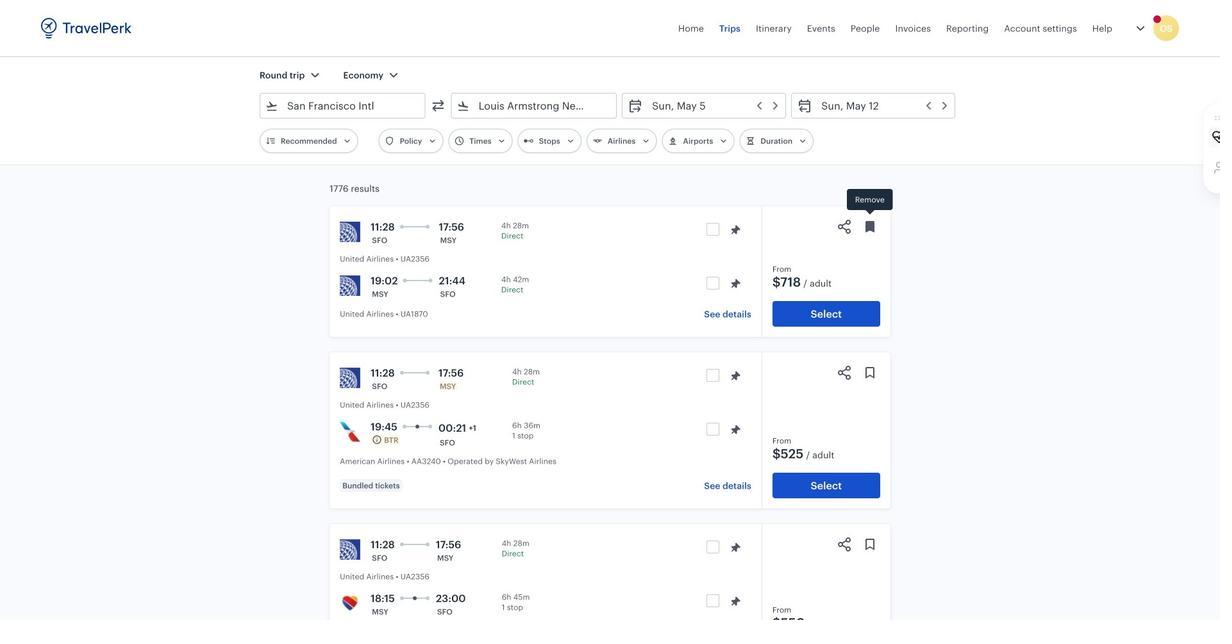 Task type: describe. For each thing, give the bounding box(es) containing it.
united airlines image
[[340, 276, 360, 296]]

american airlines image
[[340, 422, 360, 442]]

Depart field
[[643, 96, 780, 116]]

united airlines image for southwest airlines image
[[340, 540, 360, 560]]

southwest airlines image
[[340, 594, 360, 614]]

united airlines image for "american airlines" icon
[[340, 368, 360, 389]]



Task type: locate. For each thing, give the bounding box(es) containing it.
united airlines image for united airlines image
[[340, 222, 360, 242]]

united airlines image up southwest airlines image
[[340, 540, 360, 560]]

Return field
[[813, 96, 950, 116]]

3 united airlines image from the top
[[340, 540, 360, 560]]

united airlines image
[[340, 222, 360, 242], [340, 368, 360, 389], [340, 540, 360, 560]]

2 vertical spatial united airlines image
[[340, 540, 360, 560]]

0 vertical spatial united airlines image
[[340, 222, 360, 242]]

1 vertical spatial united airlines image
[[340, 368, 360, 389]]

tooltip
[[847, 189, 893, 217]]

From search field
[[278, 96, 408, 116]]

1 united airlines image from the top
[[340, 222, 360, 242]]

united airlines image up "american airlines" icon
[[340, 368, 360, 389]]

2 united airlines image from the top
[[340, 368, 360, 389]]

united airlines image up united airlines image
[[340, 222, 360, 242]]

To search field
[[470, 96, 600, 116]]



Task type: vqa. For each thing, say whether or not it's contained in the screenshot.
United Airlines icon
yes



